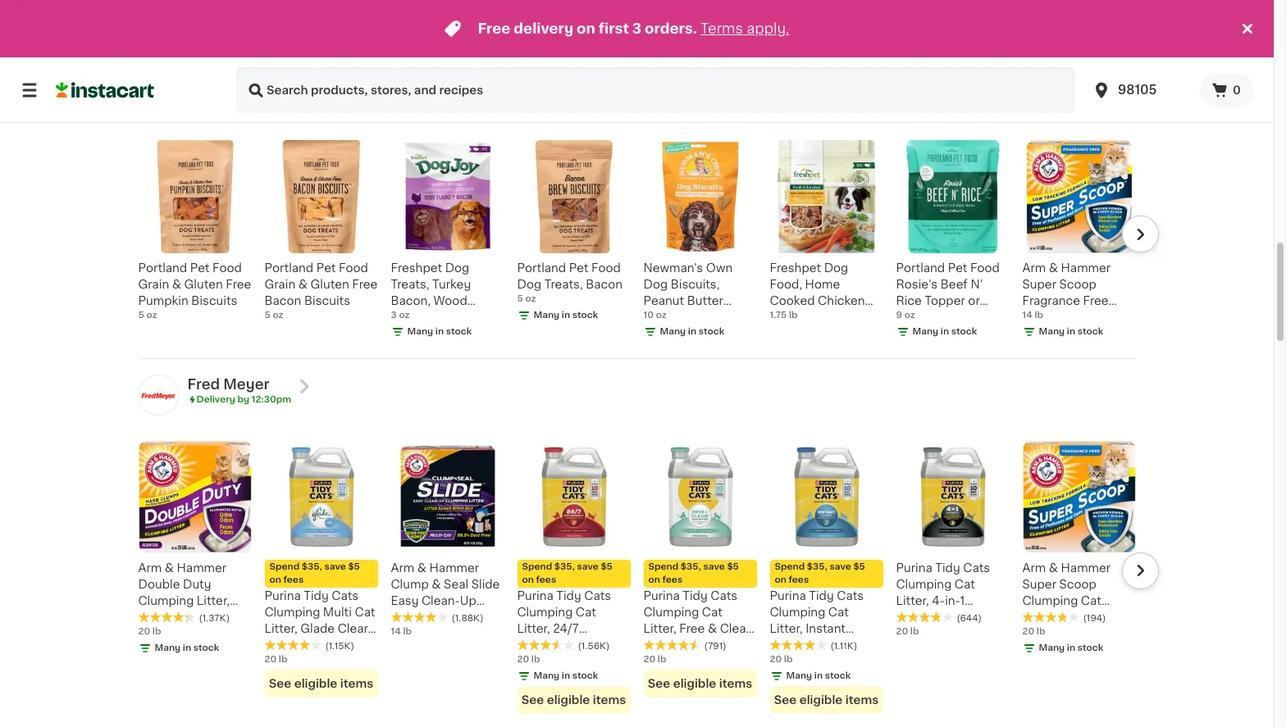 Task type: vqa. For each thing, say whether or not it's contained in the screenshot.
leftmost "Delivery"
no



Task type: locate. For each thing, give the bounding box(es) containing it.
on right 'slide'
[[522, 576, 534, 585]]

multi right performance
[[595, 640, 624, 651]]

tidy for glade
[[304, 591, 329, 602]]

eligible down (791)
[[673, 679, 716, 690]]

4 save from the left
[[830, 563, 851, 572]]

purina inside purina tidy cats clumping cat litter, 4-in-1 strength multi cat litter
[[896, 563, 932, 574]]

cats up 1
[[963, 563, 990, 574]]

see down unscented
[[648, 679, 670, 690]]

tidy inside spend $35, save $5 on fees purina tidy cats clumping cat litter, free & clean unscented multi cat litter
[[683, 591, 708, 602]]

item carousel region containing portland pet food grain & gluten free pumpkin biscuits
[[115, 134, 1159, 352]]

purina up glade
[[265, 591, 301, 602]]

dog inside portland pet food dog treats, bacon 5 oz
[[517, 279, 542, 290]]

on inside spend $35, save $5 on fees purina tidy cats clumping cat litter, instant action multi cat litter
[[775, 576, 787, 585]]

2 freshpet from the left
[[770, 262, 821, 274]]

arm for arm & hammer super scoop clumping cat litter, fragrance free
[[1023, 563, 1046, 574]]

1 horizontal spatial treats,
[[544, 279, 583, 290]]

tidy
[[935, 563, 960, 574], [304, 591, 329, 602], [556, 591, 581, 602], [683, 591, 708, 602], [809, 591, 834, 602]]

purina for glade
[[265, 591, 301, 602]]

0 vertical spatial super
[[1023, 279, 1057, 290]]

multi-
[[391, 612, 425, 624]]

on up the springs
[[269, 576, 281, 585]]

0 vertical spatial 14 lb
[[1023, 311, 1044, 320]]

spend up the springs
[[269, 563, 300, 572]]

$35, inside spend $35, save $5 on fees purina tidy cats clumping multi cat litter, glade clear springs
[[302, 563, 322, 572]]

5 down pumpkin
[[138, 311, 144, 320]]

litter inside spend $35, save $5 on fees purina tidy cats clumping cat litter, instant action multi cat litter
[[770, 656, 800, 668]]

hammer up seal on the left of the page
[[429, 563, 479, 574]]

1 super from the top
[[1023, 279, 1057, 290]]

20
[[138, 628, 150, 637], [896, 628, 908, 637], [1023, 628, 1035, 637], [265, 656, 277, 665], [517, 656, 529, 665], [644, 656, 656, 665], [770, 656, 782, 665]]

see eligible items button down (1.15k)
[[265, 670, 378, 698]]

product group
[[265, 441, 378, 698], [517, 441, 630, 715], [644, 441, 757, 698], [770, 441, 883, 715]]

2 item carousel region from the top
[[115, 434, 1159, 724]]

fragrance inside arm & hammer super scoop fragrance free clumping clay cat litter,
[[1023, 295, 1080, 307]]

portland pet food rosie's beef n' rice topper or homestyle meal
[[896, 262, 1000, 323]]

1 fees from the left
[[283, 576, 304, 585]]

2 save from the left
[[577, 563, 599, 572]]

gluten for pumpkin
[[184, 279, 223, 290]]

0 vertical spatial 3
[[632, 22, 642, 35]]

3 $5 from the left
[[727, 563, 739, 572]]

1 item carousel region from the top
[[115, 134, 1159, 352]]

arm
[[1023, 262, 1046, 274], [138, 563, 162, 574], [391, 563, 414, 574], [1023, 563, 1046, 574]]

duty
[[183, 579, 211, 591]]

multi up clear
[[323, 607, 352, 619]]

purina inside spend $35, save $5 on fees purina tidy cats clumping cat litter, 24/7 performance multi cat litter
[[517, 591, 553, 602]]

eligible down (1.11k)
[[800, 695, 843, 706]]

treats, inside freshpet dog treats, turkey bacon, wood smoked
[[391, 279, 429, 290]]

1 horizontal spatial 5
[[265, 311, 271, 320]]

1 vertical spatial super
[[1023, 579, 1057, 591]]

see eligible items for purina tidy cats clumping cat litter, free & clean unscented multi cat litter
[[648, 679, 752, 690]]

multi down 1
[[949, 612, 978, 624]]

2 grain from the left
[[265, 279, 295, 290]]

super for fred meyer
[[1023, 579, 1057, 591]]

3 spend from the left
[[648, 563, 679, 572]]

portland inside portland pet food dog treats, bacon 5 oz
[[517, 262, 566, 274]]

litter inside purina tidy cats clumping cat litter, 4-in-1 strength multi cat litter
[[896, 629, 927, 640]]

dog up the "turkey"
[[445, 262, 469, 274]]

market
[[284, 65, 334, 79]]

food for portland pet food grain & gluten free bacon biscuits 5 oz
[[339, 262, 368, 274]]

5 right the wood
[[517, 294, 523, 303]]

2 $35, from the left
[[554, 563, 575, 572]]

pet inside portland pet food grain & gluten free bacon biscuits 5 oz
[[316, 262, 336, 274]]

portland for portland pet food dog treats, bacon 5 oz
[[517, 262, 566, 274]]

see eligible items button down (791)
[[644, 670, 757, 698]]

3 down bacon,
[[391, 311, 397, 320]]

on
[[577, 22, 595, 35], [269, 576, 281, 585], [522, 576, 534, 585], [648, 576, 660, 585], [775, 576, 787, 585]]

purina up action
[[770, 591, 806, 602]]

(644)
[[957, 615, 982, 624]]

4 $35, from the left
[[807, 563, 828, 572]]

save for free
[[703, 563, 725, 572]]

see eligible items button for purina tidy cats clumping cat litter, 24/7 performance multi cat litter
[[517, 687, 630, 715]]

scoop up clay
[[1059, 279, 1097, 290]]

1 scoop from the top
[[1059, 279, 1097, 290]]

0 horizontal spatial 14 lb
[[391, 628, 412, 637]]

fragrance
[[1023, 295, 1080, 307], [1058, 612, 1116, 624]]

3 pet from the left
[[569, 262, 589, 274]]

see eligible items for purina tidy cats clumping cat litter, instant action multi cat litter
[[774, 695, 879, 706]]

1 vertical spatial 14 lb
[[391, 628, 412, 637]]

arm for arm & hammer double duty clumping litter, box
[[138, 563, 162, 574]]

0 horizontal spatial grain
[[138, 279, 169, 290]]

1 by from the top
[[237, 83, 249, 92]]

tidy inside spend $35, save $5 on fees purina tidy cats clumping cat litter, 24/7 performance multi cat litter
[[556, 591, 581, 602]]

spend for litter,
[[269, 563, 300, 572]]

litter, inside arm & hammer super scoop clumping cat litter, fragrance free
[[1023, 612, 1056, 624]]

hammer for cat
[[1061, 563, 1111, 574]]

1 pet from the left
[[190, 262, 210, 274]]

spend inside spend $35, save $5 on fees purina tidy cats clumping cat litter, instant action multi cat litter
[[775, 563, 805, 572]]

1 many in stock link from the left
[[391, 0, 504, 26]]

1 treats, from the left
[[391, 279, 429, 290]]

spend up performance
[[522, 563, 552, 572]]

super for metropolitan market
[[1023, 279, 1057, 290]]

5 for portland pet food grain & gluten free pumpkin biscuits
[[138, 311, 144, 320]]

cat inside spend $35, save $5 on fees purina tidy cats clumping multi cat litter, glade clear springs
[[355, 607, 375, 619]]

cooked
[[770, 295, 815, 307]]

$35, for instant
[[807, 563, 828, 572]]

litter inside spend $35, save $5 on fees purina tidy cats clumping cat litter, free & clean unscented multi cat litter
[[667, 656, 698, 668]]

2 gluten from the left
[[311, 279, 349, 290]]

$35, up 24/7
[[554, 563, 575, 572]]

purina up 24/7
[[517, 591, 553, 602]]

clumping inside arm & hammer clump & seal slide easy clean-up multi-cat clumping cat litter
[[448, 612, 504, 624]]

arm & hammer super scoop fragrance free clumping clay cat litter,
[[1023, 262, 1131, 339]]

on inside spend $35, save $5 on fees purina tidy cats clumping multi cat litter, glade clear springs
[[269, 576, 281, 585]]

tidy for performance
[[556, 591, 581, 602]]

gluten inside portland pet food grain & gluten free pumpkin biscuits 5 oz
[[184, 279, 223, 290]]

spend up action
[[775, 563, 805, 572]]

5 inside portland pet food grain & gluten free pumpkin biscuits 5 oz
[[138, 311, 144, 320]]

5 inside portland pet food grain & gluten free bacon biscuits 5 oz
[[265, 311, 271, 320]]

save inside spend $35, save $5 on fees purina tidy cats clumping cat litter, 24/7 performance multi cat litter
[[577, 563, 599, 572]]

many in stock
[[407, 15, 472, 24], [534, 15, 598, 24], [660, 15, 725, 24], [534, 311, 598, 320], [407, 327, 472, 336], [660, 327, 725, 336], [913, 327, 977, 336], [1039, 327, 1104, 336], [155, 644, 219, 653], [1039, 644, 1104, 653], [534, 672, 598, 681], [786, 672, 851, 681]]

$35, for free
[[681, 563, 701, 572]]

topper
[[925, 295, 965, 307]]

0 vertical spatial by
[[237, 83, 249, 92]]

4 spend from the left
[[775, 563, 805, 572]]

$35, up unscented
[[681, 563, 701, 572]]

multi down clean
[[710, 640, 738, 651]]

treats,
[[391, 279, 429, 290], [544, 279, 583, 290]]

1 vertical spatial scoop
[[1059, 579, 1097, 591]]

many
[[407, 15, 433, 24], [534, 15, 560, 24], [660, 15, 686, 24], [534, 311, 560, 320], [407, 327, 433, 336], [660, 327, 686, 336], [913, 327, 939, 336], [1039, 327, 1065, 336], [155, 644, 181, 653], [1039, 644, 1065, 653], [534, 672, 560, 681], [786, 672, 812, 681]]

cats inside spend $35, save $5 on fees purina tidy cats clumping multi cat litter, glade clear springs
[[332, 591, 359, 602]]

1 portland from the left
[[138, 262, 187, 274]]

1 vertical spatial 14
[[391, 628, 401, 637]]

3 food from the left
[[591, 262, 621, 274]]

cats for glade
[[332, 591, 359, 602]]

items for purina tidy cats clumping multi cat litter, glade clear springs
[[340, 679, 373, 690]]

meal
[[962, 312, 990, 323]]

grain inside portland pet food grain & gluten free bacon biscuits 5 oz
[[265, 279, 295, 290]]

flavor
[[644, 312, 678, 323]]

home
[[805, 279, 840, 290]]

litter down multi-
[[414, 629, 445, 640]]

2 super from the top
[[1023, 579, 1057, 591]]

freshpet inside freshpet dog treats, turkey bacon, wood smoked
[[391, 262, 442, 274]]

0 vertical spatial item carousel region
[[115, 134, 1159, 352]]

1 freshpet from the left
[[391, 262, 442, 274]]

super
[[1023, 279, 1057, 290], [1023, 579, 1057, 591]]

bacon inside portland pet food dog treats, bacon 5 oz
[[586, 279, 623, 290]]

5 for portland pet food grain & gluten free bacon biscuits
[[265, 311, 271, 320]]

0 horizontal spatial biscuits
[[191, 295, 237, 307]]

bacon inside portland pet food grain & gluten free bacon biscuits 5 oz
[[265, 295, 301, 307]]

3
[[632, 22, 642, 35], [391, 311, 397, 320]]

1 vertical spatial 3
[[391, 311, 397, 320]]

0 vertical spatial scoop
[[1059, 279, 1097, 290]]

litter, inside spend $35, save $5 on fees purina tidy cats clumping cat litter, instant action multi cat litter
[[770, 624, 803, 635]]

gluten inside portland pet food grain & gluten free bacon biscuits 5 oz
[[311, 279, 349, 290]]

litter
[[414, 629, 445, 640], [896, 629, 927, 640], [541, 656, 571, 668], [667, 656, 698, 668], [770, 656, 800, 668]]

oz inside portland pet food dog treats, bacon 5 oz
[[525, 294, 536, 303]]

litter down performance
[[541, 656, 571, 668]]

4 fees from the left
[[789, 576, 809, 585]]

litter inside arm & hammer clump & seal slide easy clean-up multi-cat clumping cat litter
[[414, 629, 445, 640]]

product group containing purina tidy cats clumping cat litter, free & clean unscented multi cat litter
[[644, 441, 757, 698]]

0 horizontal spatial freshpet
[[391, 262, 442, 274]]

eligible down (1.15k)
[[294, 679, 337, 690]]

$35, up 'instant'
[[807, 563, 828, 572]]

see eligible items button down (1.11k)
[[770, 687, 883, 715]]

1 horizontal spatial freshpet
[[770, 262, 821, 274]]

items down (1.11k)
[[846, 695, 879, 706]]

3 fees from the left
[[662, 576, 683, 585]]

min
[[276, 96, 293, 105]]

0 horizontal spatial 5
[[138, 311, 144, 320]]

None search field
[[236, 67, 1075, 113]]

0 horizontal spatial many in stock link
[[391, 0, 504, 26]]

in
[[435, 15, 444, 24], [562, 15, 570, 24], [688, 15, 697, 24], [251, 96, 259, 105], [562, 311, 570, 320], [435, 327, 444, 336], [688, 327, 697, 336], [941, 327, 949, 336], [1067, 327, 1076, 336], [183, 644, 191, 653], [1067, 644, 1076, 653], [562, 672, 570, 681], [814, 672, 823, 681]]

$5 inside spend $35, save $5 on fees purina tidy cats clumping cat litter, 24/7 performance multi cat litter
[[601, 563, 613, 572]]

1 $5 from the left
[[348, 563, 360, 572]]

$35, inside spend $35, save $5 on fees purina tidy cats clumping cat litter, instant action multi cat litter
[[807, 563, 828, 572]]

fees inside spend $35, save $5 on fees purina tidy cats clumping cat litter, free & clean unscented multi cat litter
[[662, 576, 683, 585]]

on up action
[[775, 576, 787, 585]]

pumpkin
[[138, 295, 188, 307]]

$35, inside spend $35, save $5 on fees purina tidy cats clumping cat litter, 24/7 performance multi cat litter
[[554, 563, 575, 572]]

food,
[[770, 279, 802, 290]]

fees for instant
[[789, 576, 809, 585]]

food inside portland pet food grain & gluten free bacon biscuits 5 oz
[[339, 262, 368, 274]]

1 product group from the left
[[265, 441, 378, 698]]

product group containing purina tidy cats clumping multi cat litter, glade clear springs
[[265, 441, 378, 698]]

biscuits,
[[671, 279, 720, 290]]

items down (1.15k)
[[340, 679, 373, 690]]

grain inside portland pet food grain & gluten free pumpkin biscuits 5 oz
[[138, 279, 169, 290]]

9
[[896, 311, 902, 320]]

spend for 24/7
[[522, 563, 552, 572]]

portland for portland pet food rosie's beef n' rice topper or homestyle meal
[[896, 262, 945, 274]]

multi down 'instant'
[[810, 640, 839, 651]]

see eligible items
[[269, 679, 373, 690], [648, 679, 752, 690], [522, 695, 626, 706], [774, 695, 879, 706]]

spend inside spend $35, save $5 on fees purina tidy cats clumping cat litter, 24/7 performance multi cat litter
[[522, 563, 552, 572]]

dog inside freshpet dog food, home cooked chicken recipe
[[824, 262, 848, 274]]

4 portland from the left
[[896, 262, 945, 274]]

eligible down performance
[[547, 695, 590, 706]]

2 horizontal spatial 5
[[517, 294, 523, 303]]

save up glade
[[324, 563, 346, 572]]

food
[[212, 262, 242, 274], [339, 262, 368, 274], [591, 262, 621, 274], [970, 262, 1000, 274]]

portland
[[138, 262, 187, 274], [265, 262, 314, 274], [517, 262, 566, 274], [896, 262, 945, 274]]

items
[[340, 679, 373, 690], [719, 679, 752, 690], [593, 695, 626, 706], [846, 695, 879, 706]]

super inside arm & hammer super scoop clumping cat litter, fragrance free
[[1023, 579, 1057, 591]]

1 horizontal spatial many in stock link
[[517, 0, 630, 26]]

1 horizontal spatial biscuits
[[304, 295, 350, 307]]

1 food from the left
[[212, 262, 242, 274]]

see eligible items button down (1.56k)
[[517, 687, 630, 715]]

save inside spend $35, save $5 on fees purina tidy cats clumping cat litter, instant action multi cat litter
[[830, 563, 851, 572]]

dog right the "turkey"
[[517, 279, 542, 290]]

1 vertical spatial delivery
[[196, 395, 235, 404]]

1 save from the left
[[324, 563, 346, 572]]

$5 inside spend $35, save $5 on fees purina tidy cats clumping multi cat litter, glade clear springs
[[348, 563, 360, 572]]

tidy up glade
[[304, 591, 329, 602]]

oz
[[525, 294, 536, 303], [146, 311, 157, 320], [273, 311, 283, 320], [399, 311, 410, 320], [656, 311, 667, 320], [905, 311, 915, 320]]

4 pet from the left
[[948, 262, 968, 274]]

0 vertical spatial bacon
[[586, 279, 623, 290]]

hammer inside arm & hammer super scoop fragrance free clumping clay cat litter,
[[1061, 262, 1111, 274]]

scoop inside arm & hammer super scoop clumping cat litter, fragrance free
[[1059, 579, 1097, 591]]

freshpet up food,
[[770, 262, 821, 274]]

fragrance inside arm & hammer super scoop clumping cat litter, fragrance free
[[1058, 612, 1116, 624]]

bacon,
[[391, 295, 431, 307]]

4-
[[932, 596, 945, 607]]

save up 'instant'
[[830, 563, 851, 572]]

$5 up clear
[[348, 563, 360, 572]]

2 food from the left
[[339, 262, 368, 274]]

0 horizontal spatial 14
[[391, 628, 401, 637]]

by up ready
[[237, 83, 249, 92]]

fees inside spend $35, save $5 on fees purina tidy cats clumping cat litter, 24/7 performance multi cat litter
[[536, 576, 556, 585]]

purina up unscented
[[644, 591, 680, 602]]

on inside spend $35, save $5 on fees purina tidy cats clumping cat litter, 24/7 performance multi cat litter
[[522, 576, 534, 585]]

see eligible items down (1.15k)
[[269, 679, 373, 690]]

0 vertical spatial delivery
[[196, 83, 235, 92]]

food inside portland pet food grain & gluten free pumpkin biscuits 5 oz
[[212, 262, 242, 274]]

see down performance
[[522, 695, 544, 706]]

purina inside spend $35, save $5 on fees purina tidy cats clumping cat litter, free & clean unscented multi cat litter
[[644, 591, 680, 602]]

eligible for purina tidy cats clumping cat litter, 24/7 performance multi cat litter
[[547, 695, 590, 706]]

spend up unscented
[[648, 563, 679, 572]]

see for purina tidy cats clumping multi cat litter, glade clear springs
[[269, 679, 291, 690]]

hammer up duty
[[177, 563, 226, 574]]

2 portland from the left
[[265, 262, 314, 274]]

on for action
[[775, 576, 787, 585]]

food for portland pet food grain & gluten free pumpkin biscuits 5 oz
[[212, 262, 242, 274]]

see eligible items button
[[265, 670, 378, 698], [644, 670, 757, 698], [517, 687, 630, 715], [770, 687, 883, 715]]

item carousel region containing arm & hammer double duty clumping litter, box
[[115, 434, 1159, 724]]

portland for portland pet food grain & gluten free bacon biscuits 5 oz
[[265, 262, 314, 274]]

2 $5 from the left
[[601, 563, 613, 572]]

0 horizontal spatial treats,
[[391, 279, 429, 290]]

dog up 'home'
[[824, 262, 848, 274]]

hammer inside arm & hammer clump & seal slide easy clean-up multi-cat clumping cat litter
[[429, 563, 479, 574]]

14 right meal
[[1023, 311, 1033, 320]]

$5 up clean
[[727, 563, 739, 572]]

2 spend from the left
[[522, 563, 552, 572]]

litter down strength
[[896, 629, 927, 640]]

hammer up (194)
[[1061, 563, 1111, 574]]

$35, for litter,
[[302, 563, 322, 572]]

$35, up glade
[[302, 563, 322, 572]]

2 fees from the left
[[536, 576, 556, 585]]

3 oz
[[391, 311, 410, 320]]

delivery inside the metropolitan market delivery by 11:45am pickup ready in 45 min
[[196, 83, 235, 92]]

delivery down fred
[[196, 395, 235, 404]]

4 product group from the left
[[770, 441, 883, 715]]

0 vertical spatial fragrance
[[1023, 295, 1080, 307]]

1 delivery from the top
[[196, 83, 235, 92]]

own
[[706, 262, 733, 274]]

0 horizontal spatial gluten
[[184, 279, 223, 290]]

limited time offer region
[[0, 0, 1238, 57]]

chicken
[[818, 295, 865, 307]]

2 product group from the left
[[517, 441, 630, 715]]

item carousel region for fred meyer
[[115, 434, 1159, 724]]

biscuits
[[191, 295, 237, 307], [304, 295, 350, 307]]

easy
[[391, 596, 419, 607]]

1 gluten from the left
[[184, 279, 223, 290]]

cats inside spend $35, save $5 on fees purina tidy cats clumping cat litter, 24/7 performance multi cat litter
[[584, 591, 611, 602]]

biscuits for bacon
[[304, 295, 350, 307]]

1 horizontal spatial grain
[[265, 279, 295, 290]]

see down action
[[774, 695, 797, 706]]

delivery up the pickup
[[196, 83, 235, 92]]

cats
[[963, 563, 990, 574], [332, 591, 359, 602], [584, 591, 611, 602], [711, 591, 738, 602], [837, 591, 864, 602]]

1 vertical spatial fragrance
[[1058, 612, 1116, 624]]

1 vertical spatial bacon
[[265, 295, 301, 307]]

cats up 'instant'
[[837, 591, 864, 602]]

cats for action
[[837, 591, 864, 602]]

0 horizontal spatial bacon
[[265, 295, 301, 307]]

0 horizontal spatial 3
[[391, 311, 397, 320]]

fees up unscented
[[662, 576, 683, 585]]

scoop up (194)
[[1059, 579, 1097, 591]]

on left first
[[577, 22, 595, 35]]

scoop for metropolitan market
[[1059, 279, 1097, 290]]

pet for topper
[[948, 262, 968, 274]]

$5 up (1.11k)
[[853, 563, 865, 572]]

grain
[[138, 279, 169, 290], [265, 279, 295, 290]]

free inside portland pet food grain & gluten free pumpkin biscuits 5 oz
[[226, 279, 251, 290]]

14 down multi-
[[391, 628, 401, 637]]

portland inside portland pet food grain & gluten free pumpkin biscuits 5 oz
[[138, 262, 187, 274]]

litter, inside spend $35, save $5 on fees purina tidy cats clumping multi cat litter, glade clear springs
[[265, 624, 298, 635]]

on for &
[[648, 576, 660, 585]]

fred meyer
[[187, 378, 269, 391]]

1 horizontal spatial bacon
[[586, 279, 623, 290]]

purina inside spend $35, save $5 on fees purina tidy cats clumping cat litter, instant action multi cat litter
[[770, 591, 806, 602]]

pet for bacon
[[316, 262, 336, 274]]

hammer up clay
[[1061, 262, 1111, 274]]

litter, inside 'arm & hammer double duty clumping litter, box'
[[197, 596, 230, 607]]

3 inside limited time offer region
[[632, 22, 642, 35]]

save up 24/7
[[577, 563, 599, 572]]

food inside portland pet food dog treats, bacon 5 oz
[[591, 262, 621, 274]]

(791)
[[704, 642, 726, 651]]

cats up clear
[[332, 591, 359, 602]]

3 portland from the left
[[517, 262, 566, 274]]

cat
[[1110, 312, 1131, 323], [955, 579, 975, 591], [1081, 596, 1102, 607], [355, 607, 375, 619], [576, 607, 596, 619], [702, 607, 723, 619], [828, 607, 849, 619], [425, 612, 445, 624], [981, 612, 1002, 624], [391, 629, 411, 640], [842, 640, 863, 651], [517, 656, 538, 668], [644, 656, 664, 668]]

performance
[[517, 640, 592, 651]]

14 lb right meal
[[1023, 311, 1044, 320]]

item carousel region
[[115, 134, 1159, 352], [115, 434, 1159, 724]]

eligible
[[294, 679, 337, 690], [673, 679, 716, 690], [547, 695, 590, 706], [800, 695, 843, 706]]

save up clean
[[703, 563, 725, 572]]

1 spend from the left
[[269, 563, 300, 572]]

see eligible items button for purina tidy cats clumping cat litter, free & clean unscented multi cat litter
[[644, 670, 757, 698]]

biscuits inside portland pet food grain & gluten free pumpkin biscuits 5 oz
[[191, 295, 237, 307]]

tidy up 24/7
[[556, 591, 581, 602]]

freshpet up bacon,
[[391, 262, 442, 274]]

slide
[[471, 579, 500, 591]]

purina up "4-"
[[896, 563, 932, 574]]

pet inside portland pet food dog treats, bacon 5 oz
[[569, 262, 589, 274]]

free inside arm & hammer super scoop fragrance free clumping clay cat litter,
[[1083, 295, 1109, 307]]

eligible for purina tidy cats clumping cat litter, instant action multi cat litter
[[800, 695, 843, 706]]

items down (1.56k)
[[593, 695, 626, 706]]

save for instant
[[830, 563, 851, 572]]

20 lb
[[138, 628, 161, 637], [896, 628, 919, 637], [1023, 628, 1045, 637], [265, 656, 287, 665], [517, 656, 540, 665], [644, 656, 666, 665], [770, 656, 793, 665]]

dog
[[445, 262, 469, 274], [824, 262, 848, 274], [517, 279, 542, 290], [644, 279, 668, 290]]

litter,
[[1023, 328, 1056, 339], [197, 596, 230, 607], [896, 596, 929, 607], [1023, 612, 1056, 624], [265, 624, 298, 635], [517, 624, 550, 635], [644, 624, 677, 635], [770, 624, 803, 635]]

litter down action
[[770, 656, 800, 668]]

cats inside spend $35, save $5 on fees purina tidy cats clumping cat litter, free & clean unscented multi cat litter
[[711, 591, 738, 602]]

tidy up "in-"
[[935, 563, 960, 574]]

see eligible items down (791)
[[648, 679, 752, 690]]

tidy for action
[[809, 591, 834, 602]]

dog up peanut in the top right of the page
[[644, 279, 668, 290]]

tidy for &
[[683, 591, 708, 602]]

see eligible items for purina tidy cats clumping multi cat litter, glade clear springs
[[269, 679, 373, 690]]

free inside spend $35, save $5 on fees purina tidy cats clumping cat litter, free & clean unscented multi cat litter
[[679, 624, 705, 635]]

dog inside newman's own dog biscuits, peanut butter flavor
[[644, 279, 668, 290]]

pet for pumpkin
[[190, 262, 210, 274]]

1 grain from the left
[[138, 279, 169, 290]]

2 scoop from the top
[[1059, 579, 1097, 591]]

tidy up 'instant'
[[809, 591, 834, 602]]

purina
[[896, 563, 932, 574], [265, 591, 301, 602], [517, 591, 553, 602], [644, 591, 680, 602], [770, 591, 806, 602]]

free
[[478, 22, 511, 35], [226, 279, 251, 290], [352, 279, 378, 290], [1083, 295, 1109, 307], [679, 624, 705, 635], [1023, 629, 1048, 640]]

action
[[770, 640, 807, 651]]

1 horizontal spatial 3
[[632, 22, 642, 35]]

arm inside 'arm & hammer double duty clumping litter, box'
[[138, 563, 162, 574]]

super inside arm & hammer super scoop fragrance free clumping clay cat litter,
[[1023, 279, 1057, 290]]

delivery by 12:30pm
[[196, 395, 291, 404]]

clay
[[1081, 312, 1107, 323]]

by down meyer
[[237, 395, 249, 404]]

see
[[269, 679, 291, 690], [648, 679, 670, 690], [522, 695, 544, 706], [774, 695, 797, 706]]

arm inside arm & hammer super scoop fragrance free clumping clay cat litter,
[[1023, 262, 1046, 274]]

& inside portland pet food grain & gluten free pumpkin biscuits 5 oz
[[172, 279, 181, 290]]

fees for 24/7
[[536, 576, 556, 585]]

0 vertical spatial 14
[[1023, 311, 1033, 320]]

stock
[[446, 15, 472, 24], [572, 15, 598, 24], [699, 15, 725, 24], [572, 311, 598, 320], [446, 327, 472, 336], [699, 327, 725, 336], [951, 327, 977, 336], [1078, 327, 1104, 336], [193, 644, 219, 653], [1078, 644, 1104, 653], [572, 672, 598, 681], [825, 672, 851, 681]]

cats up (1.56k)
[[584, 591, 611, 602]]

$5
[[348, 563, 360, 572], [601, 563, 613, 572], [727, 563, 739, 572], [853, 563, 865, 572]]

14 lb down multi-
[[391, 628, 412, 637]]

2 biscuits from the left
[[304, 295, 350, 307]]

litter down unscented
[[667, 656, 698, 668]]

5 up meyer
[[265, 311, 271, 320]]

clumping inside spend $35, save $5 on fees purina tidy cats clumping cat litter, free & clean unscented multi cat litter
[[644, 607, 699, 619]]

$35,
[[302, 563, 322, 572], [554, 563, 575, 572], [681, 563, 701, 572], [807, 563, 828, 572]]

4 food from the left
[[970, 262, 1000, 274]]

1 horizontal spatial gluten
[[311, 279, 349, 290]]

$35, inside spend $35, save $5 on fees purina tidy cats clumping cat litter, free & clean unscented multi cat litter
[[681, 563, 701, 572]]

hammer
[[1061, 262, 1111, 274], [177, 563, 226, 574], [429, 563, 479, 574], [1061, 563, 1111, 574]]

fees up 24/7
[[536, 576, 556, 585]]

3 product group from the left
[[644, 441, 757, 698]]

see down the springs
[[269, 679, 291, 690]]

fees up 'instant'
[[789, 576, 809, 585]]

3 save from the left
[[703, 563, 725, 572]]

see eligible items button for purina tidy cats clumping cat litter, instant action multi cat litter
[[770, 687, 883, 715]]

on up unscented
[[648, 576, 660, 585]]

1 biscuits from the left
[[191, 295, 237, 307]]

1 vertical spatial item carousel region
[[115, 434, 1159, 724]]

2 treats, from the left
[[544, 279, 583, 290]]

1 vertical spatial by
[[237, 395, 249, 404]]

0 button
[[1200, 74, 1254, 107]]

3 right first
[[632, 22, 642, 35]]

3 $35, from the left
[[681, 563, 701, 572]]

cats up clean
[[711, 591, 738, 602]]

freshpet for food,
[[770, 262, 821, 274]]

1 $35, from the left
[[302, 563, 322, 572]]

3 many in stock link from the left
[[644, 0, 757, 26]]

fees up glade
[[283, 576, 304, 585]]

tidy up unscented
[[683, 591, 708, 602]]

2 horizontal spatial many in stock link
[[644, 0, 757, 26]]

fees inside spend $35, save $5 on fees purina tidy cats clumping cat litter, instant action multi cat litter
[[789, 576, 809, 585]]

$5 up (1.56k)
[[601, 563, 613, 572]]

4 $5 from the left
[[853, 563, 865, 572]]

box
[[138, 612, 160, 624]]

2 pet from the left
[[316, 262, 336, 274]]

& inside arm & hammer super scoop fragrance free clumping clay cat litter,
[[1049, 262, 1058, 274]]

tidy inside spend $35, save $5 on fees purina tidy cats clumping multi cat litter, glade clear springs
[[304, 591, 329, 602]]

clumping
[[1023, 312, 1078, 323], [896, 579, 952, 591], [138, 596, 194, 607], [1023, 596, 1078, 607], [265, 607, 320, 619], [517, 607, 573, 619], [644, 607, 699, 619], [770, 607, 825, 619], [448, 612, 504, 624]]

unscented
[[644, 640, 707, 651]]

items down (791)
[[719, 679, 752, 690]]

see eligible items down (1.11k)
[[774, 695, 879, 706]]

multi
[[323, 607, 352, 619], [949, 612, 978, 624], [595, 640, 624, 651], [710, 640, 738, 651], [810, 640, 839, 651]]

see eligible items down (1.56k)
[[522, 695, 626, 706]]



Task type: describe. For each thing, give the bounding box(es) containing it.
freshpet dog treats, turkey bacon, wood smoked
[[391, 262, 471, 323]]

portland for portland pet food grain & gluten free pumpkin biscuits 5 oz
[[138, 262, 187, 274]]

wood
[[434, 295, 467, 307]]

biscuits for pumpkin
[[191, 295, 237, 307]]

glade
[[300, 624, 335, 635]]

in inside the metropolitan market delivery by 11:45am pickup ready in 45 min
[[251, 96, 259, 105]]

terms
[[700, 22, 743, 35]]

clean-
[[422, 596, 460, 607]]

on inside limited time offer region
[[577, 22, 595, 35]]

clumping inside purina tidy cats clumping cat litter, 4-in-1 strength multi cat litter
[[896, 579, 952, 591]]

multi inside spend $35, save $5 on fees purina tidy cats clumping cat litter, instant action multi cat litter
[[810, 640, 839, 651]]

dog inside freshpet dog treats, turkey bacon, wood smoked
[[445, 262, 469, 274]]

45
[[261, 96, 273, 105]]

arm & hammer clump & seal slide easy clean-up multi-cat clumping cat litter
[[391, 563, 504, 640]]

1 horizontal spatial 14
[[1023, 311, 1033, 320]]

instant
[[806, 624, 846, 635]]

litter, inside purina tidy cats clumping cat litter, 4-in-1 strength multi cat litter
[[896, 596, 929, 607]]

gluten for bacon
[[311, 279, 349, 290]]

98105 button
[[1082, 67, 1200, 113]]

clumping inside spend $35, save $5 on fees purina tidy cats clumping multi cat litter, glade clear springs
[[265, 607, 320, 619]]

clumping inside spend $35, save $5 on fees purina tidy cats clumping cat litter, instant action multi cat litter
[[770, 607, 825, 619]]

cat inside arm & hammer super scoop clumping cat litter, fragrance free
[[1081, 596, 1102, 607]]

terms apply. link
[[700, 22, 790, 35]]

or
[[968, 295, 980, 307]]

product group containing purina tidy cats clumping cat litter, instant action multi cat litter
[[770, 441, 883, 715]]

product group containing purina tidy cats clumping cat litter, 24/7 performance multi cat litter
[[517, 441, 630, 715]]

portland pet food grain & gluten free pumpkin biscuits 5 oz
[[138, 262, 251, 320]]

Search field
[[236, 67, 1075, 113]]

metropolitan
[[187, 65, 280, 79]]

metropolitan market delivery by 11:45am pickup ready in 45 min
[[187, 65, 334, 105]]

cats for &
[[711, 591, 738, 602]]

arm for arm & hammer clump & seal slide easy clean-up multi-cat clumping cat litter
[[391, 563, 414, 574]]

see for purina tidy cats clumping cat litter, instant action multi cat litter
[[774, 695, 797, 706]]

multi inside spend $35, save $5 on fees purina tidy cats clumping multi cat litter, glade clear springs
[[323, 607, 352, 619]]

item carousel region for metropolitan market
[[115, 134, 1159, 352]]

98105
[[1118, 84, 1157, 96]]

& inside spend $35, save $5 on fees purina tidy cats clumping cat litter, free & clean unscented multi cat litter
[[708, 624, 717, 635]]

strength
[[896, 612, 946, 624]]

(194)
[[1083, 615, 1106, 624]]

butter
[[687, 295, 723, 307]]

1.75 lb
[[770, 311, 798, 320]]

2 delivery from the top
[[196, 395, 235, 404]]

eligible for purina tidy cats clumping cat litter, free & clean unscented multi cat litter
[[673, 679, 716, 690]]

spend for free
[[648, 563, 679, 572]]

fred meyer image
[[138, 376, 178, 415]]

up
[[460, 596, 476, 607]]

portland pet food grain & gluten free bacon biscuits 5 oz
[[265, 262, 378, 320]]

items for purina tidy cats clumping cat litter, free & clean unscented multi cat litter
[[719, 679, 752, 690]]

& inside arm & hammer super scoop clumping cat litter, fragrance free
[[1049, 563, 1058, 574]]

2 many in stock link from the left
[[517, 0, 630, 26]]

free inside arm & hammer super scoop clumping cat litter, fragrance free
[[1023, 629, 1048, 640]]

litter inside spend $35, save $5 on fees purina tidy cats clumping cat litter, 24/7 performance multi cat litter
[[541, 656, 571, 668]]

save for 24/7
[[577, 563, 599, 572]]

turkey
[[432, 279, 471, 290]]

clear
[[338, 624, 368, 635]]

instacart logo image
[[56, 80, 154, 100]]

(1.11k)
[[831, 642, 857, 651]]

oz inside portland pet food grain & gluten free pumpkin biscuits 5 oz
[[146, 311, 157, 320]]

purina for performance
[[517, 591, 553, 602]]

clumping inside arm & hammer super scoop clumping cat litter, fragrance free
[[1023, 596, 1078, 607]]

12:30pm
[[252, 395, 291, 404]]

homestyle
[[896, 312, 960, 323]]

items for purina tidy cats clumping cat litter, instant action multi cat litter
[[846, 695, 879, 706]]

multi inside purina tidy cats clumping cat litter, 4-in-1 strength multi cat litter
[[949, 612, 978, 624]]

springs
[[265, 640, 308, 651]]

oz inside portland pet food grain & gluten free bacon biscuits 5 oz
[[273, 311, 283, 320]]

apply.
[[747, 22, 790, 35]]

grain for bacon
[[265, 279, 295, 290]]

2 by from the top
[[237, 395, 249, 404]]

on for glade
[[269, 576, 281, 585]]

pickup
[[187, 96, 219, 105]]

$35, for 24/7
[[554, 563, 575, 572]]

& inside portland pet food grain & gluten free bacon biscuits 5 oz
[[298, 279, 308, 290]]

10 oz
[[644, 311, 667, 320]]

portland pet food dog treats, bacon 5 oz
[[517, 262, 623, 303]]

pet for oz
[[569, 262, 589, 274]]

see for purina tidy cats clumping cat litter, 24/7 performance multi cat litter
[[522, 695, 544, 706]]

double
[[138, 579, 180, 591]]

24/7
[[553, 624, 579, 635]]

10
[[644, 311, 654, 320]]

freshpet dog food, home cooked chicken recipe
[[770, 262, 865, 323]]

recipe
[[770, 312, 810, 323]]

in-
[[945, 596, 960, 607]]

multi inside spend $35, save $5 on fees purina tidy cats clumping cat litter, free & clean unscented multi cat litter
[[710, 640, 738, 651]]

food for portland pet food rosie's beef n' rice topper or homestyle meal
[[970, 262, 1000, 274]]

purina for &
[[644, 591, 680, 602]]

spend $35, save $5 on fees purina tidy cats clumping cat litter, 24/7 performance multi cat litter
[[517, 563, 624, 668]]

litter, inside spend $35, save $5 on fees purina tidy cats clumping cat litter, 24/7 performance multi cat litter
[[517, 624, 550, 635]]

peanut
[[644, 295, 684, 307]]

see eligible items for purina tidy cats clumping cat litter, 24/7 performance multi cat litter
[[522, 695, 626, 706]]

fees for free
[[662, 576, 683, 585]]

hammer for free
[[1061, 262, 1111, 274]]

fred
[[187, 378, 220, 391]]

5 inside portland pet food dog treats, bacon 5 oz
[[517, 294, 523, 303]]

by inside the metropolitan market delivery by 11:45am pickup ready in 45 min
[[237, 83, 249, 92]]

1.75
[[770, 311, 787, 320]]

litter, inside arm & hammer super scoop fragrance free clumping clay cat litter,
[[1023, 328, 1056, 339]]

$5 for 24/7
[[601, 563, 613, 572]]

9 oz
[[896, 311, 915, 320]]

fees for litter,
[[283, 576, 304, 585]]

on for performance
[[522, 576, 534, 585]]

arm & hammer super scoop clumping cat litter, fragrance free
[[1023, 563, 1116, 640]]

rice
[[896, 295, 922, 307]]

seal
[[444, 579, 469, 591]]

save for litter,
[[324, 563, 346, 572]]

first
[[599, 22, 629, 35]]

hammer for litter,
[[177, 563, 226, 574]]

newman's
[[644, 262, 703, 274]]

$5 for free
[[727, 563, 739, 572]]

ready
[[222, 96, 248, 105]]

multi inside spend $35, save $5 on fees purina tidy cats clumping cat litter, 24/7 performance multi cat litter
[[595, 640, 624, 651]]

orders.
[[645, 22, 697, 35]]

11:45am
[[252, 83, 289, 92]]

1 horizontal spatial 14 lb
[[1023, 311, 1044, 320]]

spend $35, save $5 on fees purina tidy cats clumping multi cat litter, glade clear springs
[[265, 563, 375, 651]]

n'
[[971, 279, 983, 290]]

arm for arm & hammer super scoop fragrance free clumping clay cat litter,
[[1023, 262, 1046, 274]]

3 inside item carousel "region"
[[391, 311, 397, 320]]

eligible for purina tidy cats clumping multi cat litter, glade clear springs
[[294, 679, 337, 690]]

spend $35, save $5 on fees purina tidy cats clumping cat litter, instant action multi cat litter
[[770, 563, 865, 668]]

(1.56k)
[[578, 642, 610, 651]]

cats inside purina tidy cats clumping cat litter, 4-in-1 strength multi cat litter
[[963, 563, 990, 574]]

& inside 'arm & hammer double duty clumping litter, box'
[[165, 563, 174, 574]]

treats, inside portland pet food dog treats, bacon 5 oz
[[544, 279, 583, 290]]

rosie's
[[896, 279, 938, 290]]

clumping inside spend $35, save $5 on fees purina tidy cats clumping cat litter, 24/7 performance multi cat litter
[[517, 607, 573, 619]]

items for purina tidy cats clumping cat litter, 24/7 performance multi cat litter
[[593, 695, 626, 706]]

see eligible items button for purina tidy cats clumping multi cat litter, glade clear springs
[[265, 670, 378, 698]]

0
[[1233, 84, 1241, 96]]

free inside portland pet food grain & gluten free bacon biscuits 5 oz
[[352, 279, 378, 290]]

clumping inside arm & hammer super scoop fragrance free clumping clay cat litter,
[[1023, 312, 1078, 323]]

1
[[960, 596, 965, 607]]

clump
[[391, 579, 429, 591]]

scoop for fred meyer
[[1059, 579, 1097, 591]]

litter, inside spend $35, save $5 on fees purina tidy cats clumping cat litter, free & clean unscented multi cat litter
[[644, 624, 677, 635]]

hammer for slide
[[429, 563, 479, 574]]

see for purina tidy cats clumping cat litter, free & clean unscented multi cat litter
[[648, 679, 670, 690]]

freshpet for treats,
[[391, 262, 442, 274]]

$5 for instant
[[853, 563, 865, 572]]

cats for performance
[[584, 591, 611, 602]]

food for portland pet food dog treats, bacon 5 oz
[[591, 262, 621, 274]]

meyer
[[223, 378, 269, 391]]

free inside limited time offer region
[[478, 22, 511, 35]]

$5 for litter,
[[348, 563, 360, 572]]

spend for instant
[[775, 563, 805, 572]]

beef
[[941, 279, 968, 290]]

(1.15k)
[[325, 642, 354, 651]]

clean
[[720, 624, 753, 635]]

tidy inside purina tidy cats clumping cat litter, 4-in-1 strength multi cat litter
[[935, 563, 960, 574]]

grain for pumpkin
[[138, 279, 169, 290]]

purina tidy cats clumping cat litter, 4-in-1 strength multi cat litter
[[896, 563, 1002, 640]]

98105 button
[[1092, 67, 1190, 113]]

newman's own dog biscuits, peanut butter flavor
[[644, 262, 733, 323]]

delivery
[[514, 22, 574, 35]]

cat inside arm & hammer super scoop fragrance free clumping clay cat litter,
[[1110, 312, 1131, 323]]

smoked
[[391, 312, 438, 323]]

purina for action
[[770, 591, 806, 602]]

free delivery on first 3 orders. terms apply.
[[478, 22, 790, 35]]

clumping inside 'arm & hammer double duty clumping litter, box'
[[138, 596, 194, 607]]

(1.37k)
[[199, 615, 230, 624]]

spend $35, save $5 on fees purina tidy cats clumping cat litter, free & clean unscented multi cat litter
[[644, 563, 753, 668]]

(1.88k)
[[452, 615, 484, 624]]



